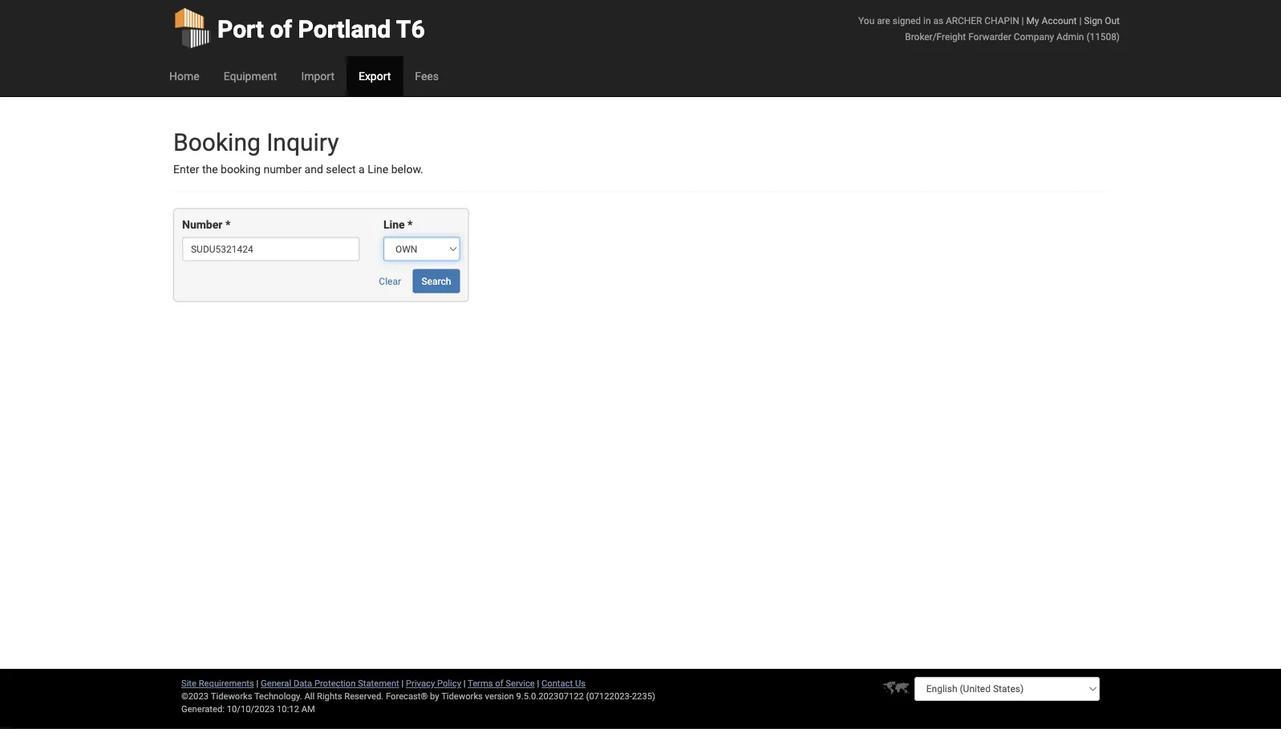 Task type: describe. For each thing, give the bounding box(es) containing it.
my account link
[[1026, 15, 1077, 26]]

broker/freight
[[905, 31, 966, 42]]

sign
[[1084, 15, 1103, 26]]

booking
[[173, 128, 261, 156]]

| up 9.5.0.202307122
[[537, 678, 539, 689]]

clear button
[[370, 269, 410, 293]]

account
[[1042, 15, 1077, 26]]

select
[[326, 163, 356, 176]]

policy
[[437, 678, 461, 689]]

general data protection statement link
[[261, 678, 399, 689]]

booking
[[221, 163, 261, 176]]

privacy
[[406, 678, 435, 689]]

forwarder
[[968, 31, 1011, 42]]

1 vertical spatial line
[[383, 218, 405, 231]]

portland
[[298, 15, 391, 43]]

and
[[305, 163, 323, 176]]

you
[[858, 15, 875, 26]]

line inside booking inquiry enter the booking number and select a line below.
[[368, 163, 388, 176]]

10:12
[[277, 704, 299, 714]]

equipment button
[[212, 56, 289, 96]]

0 horizontal spatial of
[[270, 15, 292, 43]]

(11508)
[[1086, 31, 1120, 42]]

port
[[217, 15, 264, 43]]

equipment
[[224, 69, 277, 83]]

| left my
[[1022, 15, 1024, 26]]

by
[[430, 691, 439, 702]]

export
[[359, 69, 391, 83]]

statement
[[358, 678, 399, 689]]

signed
[[893, 15, 921, 26]]

are
[[877, 15, 890, 26]]

port of portland t6 link
[[173, 0, 425, 56]]

search
[[422, 275, 451, 287]]

tideworks
[[441, 691, 483, 702]]

t6
[[396, 15, 425, 43]]

10/10/2023
[[227, 704, 275, 714]]

number
[[263, 163, 302, 176]]

rights
[[317, 691, 342, 702]]

site requirements link
[[181, 678, 254, 689]]

line *
[[383, 218, 413, 231]]

2235)
[[632, 691, 655, 702]]

home button
[[157, 56, 212, 96]]



Task type: locate. For each thing, give the bounding box(es) containing it.
line right a
[[368, 163, 388, 176]]

©2023 tideworks
[[181, 691, 252, 702]]

0 vertical spatial of
[[270, 15, 292, 43]]

technology.
[[254, 691, 302, 702]]

* for number *
[[225, 218, 230, 231]]

of
[[270, 15, 292, 43], [495, 678, 503, 689]]

inquiry
[[266, 128, 339, 156]]

(07122023-
[[586, 691, 632, 702]]

1 horizontal spatial of
[[495, 678, 503, 689]]

0 vertical spatial line
[[368, 163, 388, 176]]

protection
[[314, 678, 356, 689]]

contact us link
[[541, 678, 586, 689]]

import button
[[289, 56, 347, 96]]

clear
[[379, 275, 401, 287]]

fees
[[415, 69, 439, 83]]

reserved.
[[344, 691, 384, 702]]

terms
[[468, 678, 493, 689]]

my
[[1026, 15, 1039, 26]]

search button
[[413, 269, 460, 293]]

1 vertical spatial of
[[495, 678, 503, 689]]

1 * from the left
[[225, 218, 230, 231]]

| left sign
[[1079, 15, 1082, 26]]

enter
[[173, 163, 199, 176]]

*
[[225, 218, 230, 231], [408, 218, 413, 231]]

| up forecast®
[[402, 678, 404, 689]]

forecast®
[[386, 691, 428, 702]]

Number * text field
[[182, 237, 359, 261]]

* down below.
[[408, 218, 413, 231]]

site
[[181, 678, 197, 689]]

generated:
[[181, 704, 225, 714]]

as
[[933, 15, 943, 26]]

archer
[[946, 15, 982, 26]]

admin
[[1057, 31, 1084, 42]]

chapin
[[985, 15, 1019, 26]]

requirements
[[199, 678, 254, 689]]

of right port
[[270, 15, 292, 43]]

site requirements | general data protection statement | privacy policy | terms of service | contact us ©2023 tideworks technology. all rights reserved. forecast® by tideworks version 9.5.0.202307122 (07122023-2235) generated: 10/10/2023 10:12 am
[[181, 678, 655, 714]]

the
[[202, 163, 218, 176]]

number
[[182, 218, 223, 231]]

you are signed in as archer chapin | my account | sign out broker/freight forwarder company admin (11508)
[[858, 15, 1120, 42]]

number *
[[182, 218, 230, 231]]

a
[[359, 163, 365, 176]]

port of portland t6
[[217, 15, 425, 43]]

company
[[1014, 31, 1054, 42]]

0 horizontal spatial *
[[225, 218, 230, 231]]

|
[[1022, 15, 1024, 26], [1079, 15, 1082, 26], [256, 678, 259, 689], [402, 678, 404, 689], [463, 678, 466, 689], [537, 678, 539, 689]]

| up tideworks
[[463, 678, 466, 689]]

data
[[294, 678, 312, 689]]

in
[[923, 15, 931, 26]]

line
[[368, 163, 388, 176], [383, 218, 405, 231]]

below.
[[391, 163, 423, 176]]

general
[[261, 678, 291, 689]]

out
[[1105, 15, 1120, 26]]

us
[[575, 678, 586, 689]]

terms of service link
[[468, 678, 535, 689]]

fees button
[[403, 56, 451, 96]]

export button
[[347, 56, 403, 96]]

sign out link
[[1084, 15, 1120, 26]]

| left "general" on the bottom of the page
[[256, 678, 259, 689]]

am
[[301, 704, 315, 714]]

line up the clear
[[383, 218, 405, 231]]

of up version
[[495, 678, 503, 689]]

all
[[304, 691, 315, 702]]

* for line *
[[408, 218, 413, 231]]

import
[[301, 69, 334, 83]]

booking inquiry enter the booking number and select a line below.
[[173, 128, 423, 176]]

contact
[[541, 678, 573, 689]]

1 horizontal spatial *
[[408, 218, 413, 231]]

privacy policy link
[[406, 678, 461, 689]]

of inside site requirements | general data protection statement | privacy policy | terms of service | contact us ©2023 tideworks technology. all rights reserved. forecast® by tideworks version 9.5.0.202307122 (07122023-2235) generated: 10/10/2023 10:12 am
[[495, 678, 503, 689]]

version
[[485, 691, 514, 702]]

* right number
[[225, 218, 230, 231]]

home
[[169, 69, 199, 83]]

2 * from the left
[[408, 218, 413, 231]]

service
[[506, 678, 535, 689]]

9.5.0.202307122
[[516, 691, 584, 702]]



Task type: vqa. For each thing, say whether or not it's contained in the screenshot.
"2235)"
yes



